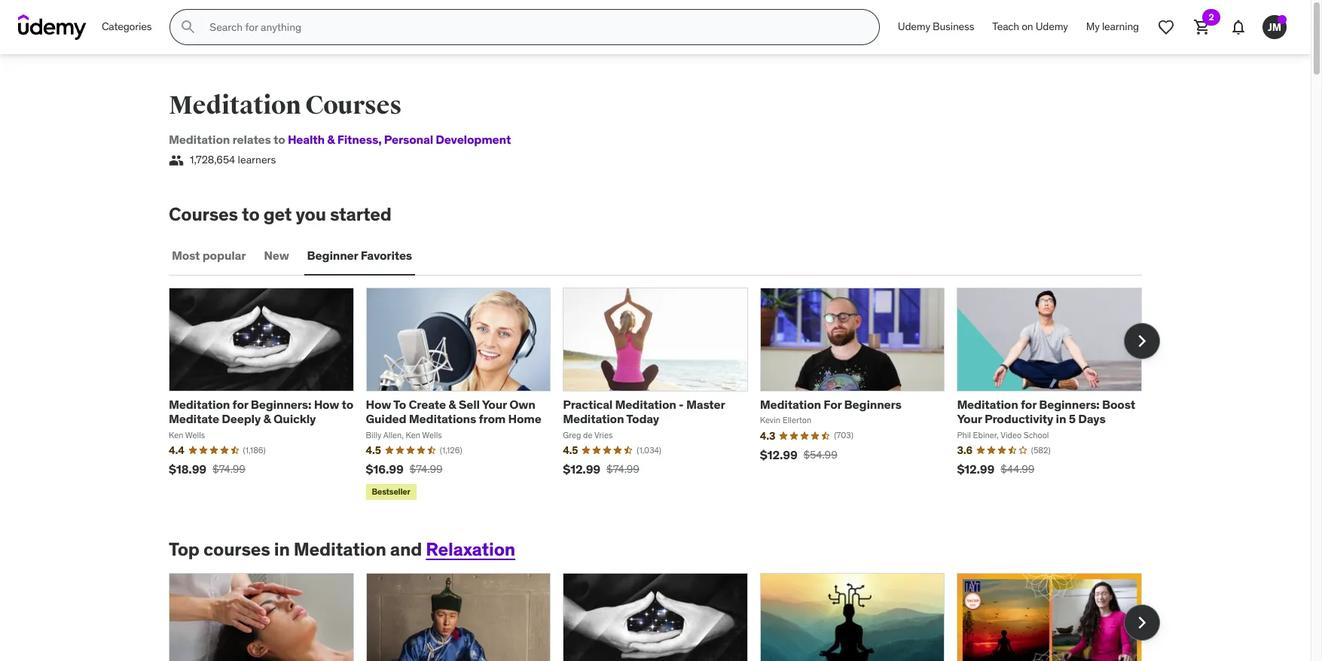 Task type: vqa. For each thing, say whether or not it's contained in the screenshot.
My learning link
yes



Task type: describe. For each thing, give the bounding box(es) containing it.
personal
[[384, 132, 433, 147]]

practical meditation - master meditation today
[[563, 397, 725, 427]]

submit search image
[[180, 18, 198, 36]]

meditate
[[169, 412, 219, 427]]

for for productivity
[[1021, 397, 1037, 412]]

productivity
[[985, 412, 1054, 427]]

notifications image
[[1230, 18, 1248, 36]]

popular
[[202, 248, 246, 263]]

next image
[[1130, 330, 1155, 354]]

and
[[390, 538, 422, 561]]

practical meditation - master meditation today link
[[563, 397, 725, 427]]

& inside meditation for beginners: how to meditate deeply & quickly
[[263, 412, 271, 427]]

how inside meditation for beginners: how to meditate deeply & quickly
[[314, 397, 339, 412]]

2 carousel element from the top
[[169, 573, 1161, 662]]

your inside meditation for beginners: boost your productivity in 5 days
[[957, 412, 982, 427]]

small image
[[169, 153, 184, 168]]

teach on udemy link
[[984, 9, 1077, 45]]

courses
[[203, 538, 270, 561]]

in inside meditation for beginners: boost your productivity in 5 days
[[1056, 412, 1067, 427]]

1,728,654
[[190, 153, 235, 167]]

practical
[[563, 397, 613, 412]]

my
[[1087, 20, 1100, 33]]

1 vertical spatial to
[[242, 203, 260, 226]]

create
[[409, 397, 446, 412]]

beginner favorites button
[[304, 238, 415, 274]]

udemy image
[[18, 14, 87, 40]]

relates
[[233, 132, 271, 147]]

most popular
[[172, 248, 246, 263]]

deeply
[[222, 412, 261, 427]]

1 horizontal spatial courses
[[305, 90, 402, 121]]

how inside how to create & sell your own guided meditations from home
[[366, 397, 391, 412]]

1 horizontal spatial to
[[274, 132, 285, 147]]

courses to get you started
[[169, 203, 392, 226]]

you have alerts image
[[1278, 15, 1287, 24]]

carousel element containing meditation for beginners: how to meditate deeply & quickly
[[169, 288, 1161, 503]]

fitness
[[337, 132, 378, 147]]

development
[[436, 132, 511, 147]]

udemy inside udemy business link
[[898, 20, 931, 33]]

jm
[[1268, 20, 1282, 34]]

learning
[[1102, 20, 1139, 33]]

meditation for beginners link
[[760, 397, 902, 412]]

master
[[686, 397, 725, 412]]

quickly
[[274, 412, 316, 427]]

& inside how to create & sell your own guided meditations from home
[[449, 397, 456, 412]]

beginners: for &
[[251, 397, 311, 412]]

0 horizontal spatial in
[[274, 538, 290, 561]]

beginner
[[307, 248, 358, 263]]

jm link
[[1257, 9, 1293, 45]]

meditation inside meditation for beginners: how to meditate deeply & quickly
[[169, 397, 230, 412]]

2
[[1209, 11, 1214, 23]]

most
[[172, 248, 200, 263]]

for
[[824, 397, 842, 412]]

top courses in meditation and relaxation
[[169, 538, 516, 561]]

teach
[[993, 20, 1020, 33]]

personal development link
[[378, 132, 511, 147]]

meditations
[[409, 412, 476, 427]]

boost
[[1103, 397, 1136, 412]]

your inside how to create & sell your own guided meditations from home
[[482, 397, 507, 412]]

beginners
[[844, 397, 902, 412]]

Search for anything text field
[[207, 14, 861, 40]]

0 horizontal spatial courses
[[169, 203, 238, 226]]

udemy business
[[898, 20, 975, 33]]

new
[[264, 248, 289, 263]]

own
[[510, 397, 536, 412]]



Task type: locate. For each thing, give the bounding box(es) containing it.
meditation for beginners: boost your productivity in 5 days
[[957, 397, 1136, 427]]

udemy
[[898, 20, 931, 33], [1036, 20, 1068, 33]]

beginner favorites
[[307, 248, 412, 263]]

for inside meditation for beginners: boost your productivity in 5 days
[[1021, 397, 1037, 412]]

to left get
[[242, 203, 260, 226]]

teach on udemy
[[993, 20, 1068, 33]]

get
[[264, 203, 292, 226]]

for
[[233, 397, 248, 412], [1021, 397, 1037, 412]]

0 horizontal spatial beginners:
[[251, 397, 311, 412]]

0 horizontal spatial &
[[263, 412, 271, 427]]

& left "sell"
[[449, 397, 456, 412]]

2 beginners: from the left
[[1039, 397, 1100, 412]]

2 vertical spatial to
[[342, 397, 354, 412]]

my learning link
[[1077, 9, 1148, 45]]

&
[[327, 132, 335, 147], [449, 397, 456, 412], [263, 412, 271, 427]]

health & fitness link
[[288, 132, 378, 147]]

meditation for beginners: how to meditate deeply & quickly link
[[169, 397, 354, 427]]

courses up most popular
[[169, 203, 238, 226]]

how to create & sell your own guided meditations from home
[[366, 397, 542, 427]]

1 vertical spatial in
[[274, 538, 290, 561]]

top
[[169, 538, 200, 561]]

2 how from the left
[[366, 397, 391, 412]]

1 horizontal spatial your
[[957, 412, 982, 427]]

today
[[626, 412, 659, 427]]

new button
[[261, 238, 292, 274]]

for right meditate
[[233, 397, 248, 412]]

1 how from the left
[[314, 397, 339, 412]]

on
[[1022, 20, 1034, 33]]

udemy right on
[[1036, 20, 1068, 33]]

1 horizontal spatial how
[[366, 397, 391, 412]]

meditation for beginners
[[760, 397, 902, 412]]

for left 5
[[1021, 397, 1037, 412]]

1 udemy from the left
[[898, 20, 931, 33]]

in left 5
[[1056, 412, 1067, 427]]

in
[[1056, 412, 1067, 427], [274, 538, 290, 561]]

for for meditate
[[233, 397, 248, 412]]

0 vertical spatial courses
[[305, 90, 402, 121]]

& right health
[[327, 132, 335, 147]]

2 horizontal spatial &
[[449, 397, 456, 412]]

0 horizontal spatial your
[[482, 397, 507, 412]]

5
[[1069, 412, 1076, 427]]

1 horizontal spatial for
[[1021, 397, 1037, 412]]

my learning
[[1087, 20, 1139, 33]]

meditation courses
[[169, 90, 402, 121]]

udemy business link
[[889, 9, 984, 45]]

relaxation
[[426, 538, 516, 561]]

to left health
[[274, 132, 285, 147]]

-
[[679, 397, 684, 412]]

1 for from the left
[[233, 397, 248, 412]]

1 vertical spatial courses
[[169, 203, 238, 226]]

2 udemy from the left
[[1036, 20, 1068, 33]]

0 horizontal spatial how
[[314, 397, 339, 412]]

courses
[[305, 90, 402, 121], [169, 203, 238, 226]]

beginners:
[[251, 397, 311, 412], [1039, 397, 1100, 412]]

in right courses
[[274, 538, 290, 561]]

0 vertical spatial carousel element
[[169, 288, 1161, 503]]

1 carousel element from the top
[[169, 288, 1161, 503]]

health
[[288, 132, 325, 147]]

started
[[330, 203, 392, 226]]

meditation for beginners: how to meditate deeply & quickly
[[169, 397, 354, 427]]

0 vertical spatial to
[[274, 132, 285, 147]]

home
[[508, 412, 542, 427]]

shopping cart with 2 items image
[[1194, 18, 1212, 36]]

to
[[393, 397, 406, 412]]

learners
[[238, 153, 276, 167]]

wishlist image
[[1158, 18, 1176, 36]]

categories button
[[93, 9, 161, 45]]

udemy inside 'teach on udemy' link
[[1036, 20, 1068, 33]]

2 horizontal spatial to
[[342, 397, 354, 412]]

categories
[[102, 20, 152, 33]]

udemy left business
[[898, 20, 931, 33]]

1,728,654 learners
[[190, 153, 276, 167]]

relaxation link
[[426, 538, 516, 561]]

for inside meditation for beginners: how to meditate deeply & quickly
[[233, 397, 248, 412]]

business
[[933, 20, 975, 33]]

to left guided
[[342, 397, 354, 412]]

2 for from the left
[[1021, 397, 1037, 412]]

guided
[[366, 412, 407, 427]]

0 horizontal spatial udemy
[[898, 20, 931, 33]]

to
[[274, 132, 285, 147], [242, 203, 260, 226], [342, 397, 354, 412]]

1 horizontal spatial &
[[327, 132, 335, 147]]

days
[[1079, 412, 1106, 427]]

1 beginners: from the left
[[251, 397, 311, 412]]

how to create & sell your own guided meditations from home link
[[366, 397, 542, 427]]

most popular button
[[169, 238, 249, 274]]

your right "sell"
[[482, 397, 507, 412]]

beginners: for 5
[[1039, 397, 1100, 412]]

meditation for beginners: boost your productivity in 5 days link
[[957, 397, 1136, 427]]

courses up fitness
[[305, 90, 402, 121]]

2 link
[[1185, 9, 1221, 45]]

beginners: inside meditation for beginners: how to meditate deeply & quickly
[[251, 397, 311, 412]]

meditation inside meditation for beginners: boost your productivity in 5 days
[[957, 397, 1019, 412]]

0 horizontal spatial to
[[242, 203, 260, 226]]

0 vertical spatial in
[[1056, 412, 1067, 427]]

favorites
[[361, 248, 412, 263]]

meditation
[[169, 90, 301, 121], [169, 132, 230, 147], [169, 397, 230, 412], [615, 397, 677, 412], [760, 397, 821, 412], [957, 397, 1019, 412], [563, 412, 624, 427], [294, 538, 386, 561]]

& right deeply
[[263, 412, 271, 427]]

from
[[479, 412, 506, 427]]

how left guided
[[314, 397, 339, 412]]

sell
[[459, 397, 480, 412]]

how
[[314, 397, 339, 412], [366, 397, 391, 412]]

0 horizontal spatial for
[[233, 397, 248, 412]]

next image
[[1130, 611, 1155, 635]]

1 horizontal spatial beginners:
[[1039, 397, 1100, 412]]

you
[[296, 203, 326, 226]]

carousel element
[[169, 288, 1161, 503], [169, 573, 1161, 662]]

beginners: inside meditation for beginners: boost your productivity in 5 days
[[1039, 397, 1100, 412]]

your left productivity
[[957, 412, 982, 427]]

how left to
[[366, 397, 391, 412]]

to inside meditation for beginners: how to meditate deeply & quickly
[[342, 397, 354, 412]]

1 horizontal spatial udemy
[[1036, 20, 1068, 33]]

1 horizontal spatial in
[[1056, 412, 1067, 427]]

meditation relates to health & fitness personal development
[[169, 132, 511, 147]]

your
[[482, 397, 507, 412], [957, 412, 982, 427]]

1 vertical spatial carousel element
[[169, 573, 1161, 662]]



